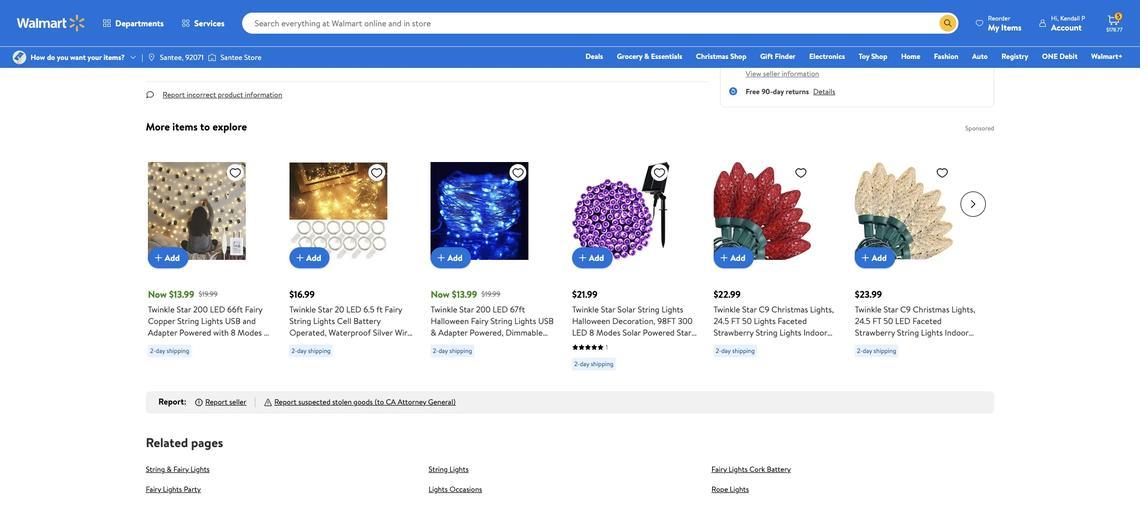 Task type: describe. For each thing, give the bounding box(es) containing it.
lights, for $22.99
[[811, 304, 835, 316]]

day up home,
[[863, 347, 873, 356]]

certified for $22.99
[[806, 339, 839, 350]]

decor inside $21.99 twinkle star solar string lights halloween decoration, 98ft 300 led 8 modes solar powered starry fairy light waterproof, outdoor/indoor decor for garden backyard patio yard holiday party, purple
[[633, 350, 656, 362]]

star for $21.99
[[601, 304, 616, 316]]

view seller information
[[746, 69, 820, 79]]

twinkle for $16.99
[[290, 304, 316, 316]]

fairy lights party link
[[146, 485, 201, 495]]

your
[[88, 52, 102, 63]]

now for now $13.99 $19.99 twinkle star 200 led 67ft halloween fairy string lights usb & adapter powered, dimmable control starry silver wire lights home lighting indoor outdoor bedroom wedding christmas party decoration, blue
[[431, 288, 450, 301]]

departments
[[115, 17, 164, 29]]

occasions
[[450, 485, 482, 495]]

grocery
[[617, 51, 643, 62]]

led inside $23.99 twinkle star c9 christmas lights, 24.5 ft 50 led faceted strawberry string lights indoor outdoor decor, 120v ul certified connectable xmas tree light strand for patio holiday party home, warm white
[[896, 316, 911, 327]]

strand inside $23.99 twinkle star c9 christmas lights, 24.5 ft 50 led faceted strawberry string lights indoor outdoor decor, 120v ul certified connectable xmas tree light strand for patio holiday party home, warm white
[[856, 362, 879, 374]]

waterproof,
[[613, 339, 657, 350]]

christmas inside '$22.99 twinkle star c9 christmas lights, 24.5 ft 50 lights faceted strawberry string lights indoor outdoor decor, 120v ul certified connectable light strand for halloween, thanksgiving day holiday party, red'
[[772, 304, 809, 316]]

twinkle inside now $13.99 $19.99 twinkle star 200 led 67ft halloween fairy string lights usb & adapter powered, dimmable control starry silver wire lights home lighting indoor outdoor bedroom wedding christmas party decoration, blue
[[431, 304, 458, 316]]

view seller information link
[[746, 69, 820, 79]]

& up fairy lights party link
[[167, 465, 172, 475]]

lights inside "now $13.99 $19.99 twinkle star 200 led 66ft fairy copper string lights usb and adapter powered with 8 modes & timer, home lighting decor for indoor outdoor bedroom (warm white)"
[[201, 316, 223, 327]]

items
[[1002, 21, 1022, 33]]

$22.99
[[714, 288, 741, 301]]

add button for $23.99
[[856, 248, 896, 269]]

star inside "now $13.99 $19.99 twinkle star 200 led 66ft fairy copper string lights usb and adapter powered with 8 modes & timer, home lighting decor for indoor outdoor bedroom (warm white)"
[[177, 304, 191, 316]]

thanksgiving
[[756, 362, 803, 374]]

party inside $23.99 twinkle star c9 christmas lights, 24.5 ft 50 led faceted strawberry string lights indoor outdoor decor, 120v ul certified connectable xmas tree light strand for patio holiday party home, warm white
[[944, 362, 964, 374]]

now for now $13.99 $19.99 twinkle star 200 led 66ft fairy copper string lights usb and adapter powered with 8 modes & timer, home lighting decor for indoor outdoor bedroom (warm white)
[[148, 288, 167, 301]]

8 inside "now $13.99 $19.99 twinkle star 200 led 66ft fairy copper string lights usb and adapter powered with 8 modes & timer, home lighting decor for indoor outdoor bedroom (warm white)"
[[231, 327, 236, 339]]

powered inside "now $13.99 $19.99 twinkle star 200 led 66ft fairy copper string lights usb and adapter powered with 8 modes & timer, home lighting decor for indoor outdoor bedroom (warm white)"
[[179, 327, 211, 339]]

0 vertical spatial solar
[[618, 304, 636, 316]]

day up the purple
[[580, 360, 590, 369]]

fairy inside $21.99 twinkle star solar string lights halloween decoration, 98ft 300 led 8 modes solar powered starry fairy light waterproof, outdoor/indoor decor for garden backyard patio yard holiday party, purple
[[573, 339, 590, 350]]

led inside $21.99 twinkle star solar string lights halloween decoration, 98ft 300 led 8 modes solar powered starry fairy light waterproof, outdoor/indoor decor for garden backyard patio yard holiday party, purple
[[573, 327, 588, 339]]

$16.99
[[290, 288, 315, 301]]

twinkle star 200 led 67ft halloween fairy string lights usb & adapter powered, dimmable control starry silver wire lights home lighting indoor outdoor bedroom wedding christmas party decoration, blue image
[[431, 162, 529, 260]]

explore
[[213, 120, 247, 134]]

decoration, inside now $13.99 $19.99 twinkle star 200 led 67ft halloween fairy string lights usb & adapter powered, dimmable control starry silver wire lights home lighting indoor outdoor bedroom wedding christmas party decoration, blue
[[452, 374, 496, 385]]

outdoor inside now $13.99 $19.99 twinkle star 200 led 67ft halloween fairy string lights usb & adapter powered, dimmable control starry silver wire lights home lighting indoor outdoor bedroom wedding christmas party decoration, blue
[[513, 350, 544, 362]]

50 for $23.99
[[884, 316, 894, 327]]

party inside now $13.99 $19.99 twinkle star 200 led 67ft halloween fairy string lights usb & adapter powered, dimmable control starry silver wire lights home lighting indoor outdoor bedroom wedding christmas party decoration, blue
[[431, 374, 450, 385]]

patio inside $23.99 twinkle star c9 christmas lights, 24.5 ft 50 led faceted strawberry string lights indoor outdoor decor, 120v ul certified connectable xmas tree light strand for patio holiday party home, warm white
[[894, 362, 913, 374]]

auto link
[[968, 51, 993, 62]]

$19.99 for now $13.99 $19.99 twinkle star 200 led 67ft halloween fairy string lights usb & adapter powered, dimmable control starry silver wire lights home lighting indoor outdoor bedroom wedding christmas party decoration, blue
[[482, 289, 501, 300]]

incorrect
[[187, 90, 216, 100]]

add button for $16.99
[[290, 248, 330, 269]]

grocery & essentials
[[617, 51, 683, 62]]

ft for $22.99
[[732, 316, 741, 327]]

day down copper
[[156, 347, 165, 356]]

string inside $23.99 twinkle star c9 christmas lights, 24.5 ft 50 led faceted strawberry string lights indoor outdoor decor, 120v ul certified connectable xmas tree light strand for patio holiday party home, warm white
[[898, 327, 920, 339]]

learn more.
[[603, 44, 641, 54]]

string inside "now $13.99 $19.99 twinkle star 200 led 66ft fairy copper string lights usb and adapter powered with 8 modes & timer, home lighting decor for indoor outdoor bedroom (warm white)"
[[177, 316, 199, 327]]

for inside $21.99 twinkle star solar string lights halloween decoration, 98ft 300 led 8 modes solar powered starry fairy light waterproof, outdoor/indoor decor for garden backyard patio yard holiday party, purple
[[658, 350, 669, 362]]

sponsored
[[966, 124, 995, 133]]

product group containing $22.99
[[714, 141, 841, 385]]

faceted for $23.99
[[913, 316, 942, 327]]

strand inside '$22.99 twinkle star c9 christmas lights, 24.5 ft 50 lights faceted strawberry string lights indoor outdoor decor, 120v ul certified connectable light strand for halloween, thanksgiving day holiday party, red'
[[783, 350, 807, 362]]

more.
[[622, 44, 641, 54]]

bedroom inside now $13.99 $19.99 twinkle star 200 led 67ft halloween fairy string lights usb & adapter powered, dimmable control starry silver wire lights home lighting indoor outdoor bedroom wedding christmas party decoration, blue
[[431, 362, 465, 374]]

walmart+
[[1092, 51, 1124, 62]]

$50
[[468, 42, 482, 54]]

lights occasions link
[[429, 485, 482, 495]]

shipping for $16.99
[[308, 347, 331, 356]]

christmas shop
[[697, 51, 747, 62]]

$23.99 twinkle star c9 christmas lights, 24.5 ft 50 led faceted strawberry string lights indoor outdoor decor, 120v ul certified connectable xmas tree light strand for patio holiday party home, warm white
[[856, 288, 981, 385]]

my
[[989, 21, 1000, 33]]

product group containing $16.99
[[290, 141, 416, 375]]

2-day shipping for $22.99
[[716, 347, 755, 356]]

lights inside $21.99 twinkle star solar string lights halloween decoration, 98ft 300 led 8 modes solar powered starry fairy light waterproof, outdoor/indoor decor for garden backyard patio yard holiday party, purple
[[662, 304, 684, 316]]

add to cart image for $16.99
[[294, 252, 306, 265]]

decor, for $23.99
[[889, 339, 914, 350]]

1 vertical spatial solar
[[623, 327, 641, 339]]

twinkle star c9 christmas lights, 24.5 ft 50 led faceted strawberry string lights indoor outdoor decor, 120v ul certified connectable xmas tree light strand for patio holiday party home, warm white image
[[856, 162, 954, 260]]

and
[[243, 316, 256, 327]]

indoor inside '$22.99 twinkle star c9 christmas lights, 24.5 ft 50 lights faceted strawberry string lights indoor outdoor decor, 120v ul certified connectable light strand for halloween, thanksgiving day holiday party, red'
[[804, 327, 828, 339]]

related
[[146, 434, 188, 452]]

home inside now $13.99 $19.99 twinkle star 200 led 67ft halloween fairy string lights usb & adapter powered, dimmable control starry silver wire lights home lighting indoor outdoor bedroom wedding christmas party decoration, blue
[[431, 350, 453, 362]]

p
[[1082, 13, 1086, 22]]

christmas inside now $13.99 $19.99 twinkle star 200 led 67ft halloween fairy string lights usb & adapter powered, dimmable control starry silver wire lights home lighting indoor outdoor bedroom wedding christmas party decoration, blue
[[501, 362, 537, 374]]

twinkle star 200 led 66ft fairy copper string lights usb and adapter powered with 8 modes & timer, home lighting decor for indoor outdoor bedroom (warm white) image
[[148, 162, 246, 260]]

product
[[218, 90, 243, 100]]

report :
[[159, 396, 186, 408]]

halloween inside now $13.99 $19.99 twinkle star 200 led 67ft halloween fairy string lights usb & adapter powered, dimmable control starry silver wire lights home lighting indoor outdoor bedroom wedding christmas party decoration, blue
[[431, 316, 469, 327]]

lights inside $23.99 twinkle star c9 christmas lights, 24.5 ft 50 led faceted strawberry string lights indoor outdoor decor, 120v ul certified connectable xmas tree light strand for patio holiday party home, warm white
[[922, 327, 943, 339]]

lights occasions
[[429, 485, 482, 495]]

for right terms
[[547, 42, 558, 54]]

98ft
[[658, 316, 676, 327]]

report seller
[[205, 397, 247, 408]]

c9 for $23.99
[[901, 304, 911, 316]]

home,
[[856, 374, 880, 385]]

add for now
[[448, 252, 463, 264]]

see
[[509, 42, 522, 54]]

led inside now $13.99 $19.99 twinkle star 200 led 67ft halloween fairy string lights usb & adapter powered, dimmable control starry silver wire lights home lighting indoor outdoor bedroom wedding christmas party decoration, blue
[[493, 304, 508, 316]]

one debit card  debit with rewards. get 3% cash back at walmart, up to $50 a year. see terms for eligibility. learn more. element
[[603, 44, 641, 55]]

0 horizontal spatial party
[[184, 485, 201, 495]]

do
[[47, 52, 55, 63]]

party, inside $21.99 twinkle star solar string lights halloween decoration, 98ft 300 led 8 modes solar powered starry fairy light waterproof, outdoor/indoor decor for garden backyard patio yard holiday party, purple
[[676, 362, 697, 374]]

star for $16.99
[[318, 304, 333, 316]]

1 horizontal spatial debit
[[1060, 51, 1078, 62]]

account
[[1052, 21, 1083, 33]]

with inside "now $13.99 $19.99 twinkle star 200 led 66ft fairy copper string lights usb and adapter powered with 8 modes & timer, home lighting decor for indoor outdoor bedroom (warm white)"
[[213, 327, 229, 339]]

add to favorites list, twinkle star 200 led 66ft fairy copper string lights usb and adapter powered with 8 modes & timer, home lighting decor for indoor outdoor bedroom (warm white) image
[[229, 167, 242, 180]]

twinkle for $23.99
[[856, 304, 882, 316]]

modes inside "now $13.99 $19.99 twinkle star 200 led 66ft fairy copper string lights usb and adapter powered with 8 modes & timer, home lighting decor for indoor outdoor bedroom (warm white)"
[[238, 327, 262, 339]]

more
[[146, 120, 170, 134]]

0 horizontal spatial debit
[[264, 42, 285, 54]]

day right the (12
[[439, 347, 448, 356]]

2- for $23.99
[[858, 347, 863, 356]]

Search search field
[[242, 13, 959, 34]]

product group containing $21.99
[[573, 141, 699, 385]]

party, inside '$22.99 twinkle star c9 christmas lights, 24.5 ft 50 lights faceted strawberry string lights indoor outdoor decor, 120v ul certified connectable light strand for halloween, thanksgiving day holiday party, red'
[[743, 374, 765, 385]]

string & fairy lights
[[146, 465, 210, 475]]

for inside "now $13.99 $19.99 twinkle star 200 led 66ft fairy copper string lights usb and adapter powered with 8 modes & timer, home lighting decor for indoor outdoor bedroom (warm white)"
[[253, 339, 264, 350]]

120v for $23.99
[[916, 339, 934, 350]]

halloween inside $21.99 twinkle star solar string lights halloween decoration, 98ft 300 led 8 modes solar powered starry fairy light waterproof, outdoor/indoor decor for garden backyard patio yard holiday party, purple
[[573, 316, 611, 327]]

(to
[[375, 397, 384, 408]]

lighting inside "now $13.99 $19.99 twinkle star 200 led 66ft fairy copper string lights usb and adapter powered with 8 modes & timer, home lighting decor for indoor outdoor bedroom (warm white)"
[[197, 339, 226, 350]]

walmart+ link
[[1087, 51, 1128, 62]]

light inside $21.99 twinkle star solar string lights halloween decoration, 98ft 300 led 8 modes solar powered starry fairy light waterproof, outdoor/indoor decor for garden backyard patio yard holiday party, purple
[[592, 339, 611, 350]]

ca
[[386, 397, 396, 408]]

2- for now
[[433, 347, 439, 356]]

day down 'operated,'
[[297, 347, 307, 356]]

2- for $22.99
[[716, 347, 722, 356]]

shipping for $23.99
[[874, 347, 897, 356]]

outdoor inside $23.99 twinkle star c9 christmas lights, 24.5 ft 50 led faceted strawberry string lights indoor outdoor decor, 120v ul certified connectable xmas tree light strand for patio holiday party home, warm white
[[856, 339, 887, 350]]

outdoor inside '$22.99 twinkle star c9 christmas lights, 24.5 ft 50 lights faceted strawberry string lights indoor outdoor decor, 120v ul certified connectable light strand for halloween, thanksgiving day holiday party, red'
[[714, 339, 746, 350]]

& inside "now $13.99 $19.99 twinkle star 200 led 66ft fairy copper string lights usb and adapter powered with 8 modes & timer, home lighting decor for indoor outdoor bedroom (warm white)"
[[264, 327, 270, 339]]

wire inside the $16.99 twinkle star 20 led 6.5 ft fairy string lights cell battery operated, waterproof silver wire firefly lights starry mini lights (12 pack, white)
[[395, 327, 412, 339]]

waterproof
[[329, 327, 371, 339]]

2-day shipping for $23.99
[[858, 347, 897, 356]]

pack,
[[290, 350, 309, 362]]

string inside $21.99 twinkle star solar string lights halloween decoration, 98ft 300 led 8 modes solar powered starry fairy light waterproof, outdoor/indoor decor for garden backyard patio yard holiday party, purple
[[638, 304, 660, 316]]

operated,
[[290, 327, 327, 339]]

report for report suspected stolen goods (to ca attorney general)
[[274, 397, 297, 408]]

star inside now $13.99 $19.99 twinkle star 200 led 67ft halloween fairy string lights usb & adapter powered, dimmable control starry silver wire lights home lighting indoor outdoor bedroom wedding christmas party decoration, blue
[[460, 304, 474, 316]]

0 vertical spatial information
[[782, 69, 820, 79]]

0 horizontal spatial seller
[[229, 397, 247, 408]]

at
[[403, 42, 410, 54]]

certified for $23.99
[[948, 339, 981, 350]]

report incorrect product information button
[[154, 82, 291, 108]]

4 add button from the left
[[573, 248, 613, 269]]

fairy inside now $13.99 $19.99 twinkle star 200 led 67ft halloween fairy string lights usb & adapter powered, dimmable control starry silver wire lights home lighting indoor outdoor bedroom wedding christmas party decoration, blue
[[471, 316, 489, 327]]

grocery & essentials link
[[613, 51, 688, 62]]

now $13.99 $19.99 twinkle star 200 led 66ft fairy copper string lights usb and adapter powered with 8 modes & timer, home lighting decor for indoor outdoor bedroom (warm white)
[[148, 288, 270, 374]]

add to cart image for $21.99
[[577, 252, 589, 265]]

now $13.99 $19.99 twinkle star 200 led 67ft halloween fairy string lights usb & adapter powered, dimmable control starry silver wire lights home lighting indoor outdoor bedroom wedding christmas party decoration, blue
[[431, 288, 554, 385]]

powered,
[[470, 327, 504, 339]]

toy
[[859, 51, 870, 62]]

battery inside the $16.99 twinkle star 20 led 6.5 ft fairy string lights cell battery operated, waterproof silver wire firefly lights starry mini lights (12 pack, white)
[[354, 316, 381, 327]]

$23.99
[[856, 288, 883, 301]]

hi, kendall p account
[[1052, 13, 1086, 33]]

fairy inside "now $13.99 $19.99 twinkle star 200 led 66ft fairy copper string lights usb and adapter powered with 8 modes & timer, home lighting decor for indoor outdoor bedroom (warm white)"
[[245, 304, 263, 316]]

report suspected stolen goods (to ca attorney general) link
[[274, 397, 456, 408]]

eligibility.
[[560, 42, 594, 54]]

hi,
[[1052, 13, 1060, 22]]

690 seller reviews
[[782, 58, 839, 69]]

items
[[173, 120, 198, 134]]

67ft
[[510, 304, 525, 316]]

2-day shipping for $16.99
[[292, 347, 331, 356]]

:
[[184, 396, 186, 408]]

twinkle for $21.99
[[573, 304, 599, 316]]

light inside $23.99 twinkle star c9 christmas lights, 24.5 ft 50 led faceted strawberry string lights indoor outdoor decor, 120v ul certified connectable xmas tree light strand for patio holiday party home, warm white
[[943, 350, 961, 362]]

string inside '$22.99 twinkle star c9 christmas lights, 24.5 ft 50 lights faceted strawberry string lights indoor outdoor decor, 120v ul certified connectable light strand for halloween, thanksgiving day holiday party, red'
[[756, 327, 778, 339]]

decor inside "now $13.99 $19.99 twinkle star 200 led 66ft fairy copper string lights usb and adapter powered with 8 modes & timer, home lighting decor for indoor outdoor bedroom (warm white)"
[[228, 339, 251, 350]]

usb for now $13.99 $19.99 twinkle star 200 led 66ft fairy copper string lights usb and adapter powered with 8 modes & timer, home lighting decor for indoor outdoor bedroom (warm white)
[[225, 316, 241, 327]]

auto
[[973, 51, 989, 62]]

|
[[142, 52, 143, 63]]

4 add from the left
[[589, 252, 604, 264]]

connectable for $22.99
[[714, 350, 761, 362]]

santee
[[221, 52, 243, 63]]

fairy lights party
[[146, 485, 201, 495]]

starry inside $21.99 twinkle star solar string lights halloween decoration, 98ft 300 led 8 modes solar powered starry fairy light waterproof, outdoor/indoor decor for garden backyard patio yard holiday party, purple
[[677, 327, 699, 339]]

200 for now $13.99 $19.99 twinkle star 200 led 67ft halloween fairy string lights usb & adapter powered, dimmable control starry silver wire lights home lighting indoor outdoor bedroom wedding christmas party decoration, blue
[[476, 304, 491, 316]]

adapter for now $13.99 $19.99 twinkle star 200 led 67ft halloween fairy string lights usb & adapter powered, dimmable control starry silver wire lights home lighting indoor outdoor bedroom wedding christmas party decoration, blue
[[439, 327, 468, 339]]

mini
[[363, 339, 378, 350]]

fairy down string & fairy lights
[[146, 485, 161, 495]]

attorney
[[398, 397, 427, 408]]

(12
[[404, 339, 414, 350]]

lighting inside now $13.99 $19.99 twinkle star 200 led 67ft halloween fairy string lights usb & adapter powered, dimmable control starry silver wire lights home lighting indoor outdoor bedroom wedding christmas party decoration, blue
[[455, 350, 485, 362]]

star for $23.99
[[884, 304, 899, 316]]

silver inside the $16.99 twinkle star 20 led 6.5 ft fairy string lights cell battery operated, waterproof silver wire firefly lights starry mini lights (12 pack, white)
[[373, 327, 393, 339]]

string inside now $13.99 $19.99 twinkle star 200 led 67ft halloween fairy string lights usb & adapter powered, dimmable control starry silver wire lights home lighting indoor outdoor bedroom wedding christmas party decoration, blue
[[491, 316, 513, 327]]

silver inside now $13.99 $19.99 twinkle star 200 led 67ft halloween fairy string lights usb & adapter powered, dimmable control starry silver wire lights home lighting indoor outdoor bedroom wedding christmas party decoration, blue
[[485, 339, 505, 350]]

led inside "now $13.99 $19.99 twinkle star 200 led 66ft fairy copper string lights usb and adapter powered with 8 modes & timer, home lighting decor for indoor outdoor bedroom (warm white)"
[[210, 304, 225, 316]]

50 for $22.99
[[743, 316, 752, 327]]

walmart
[[777, 41, 800, 50]]

$13.99 for now $13.99 $19.99 twinkle star 200 led 67ft halloween fairy string lights usb & adapter powered, dimmable control starry silver wire lights home lighting indoor outdoor bedroom wedding christmas party decoration, blue
[[452, 288, 477, 301]]

2-day shipping down copper
[[150, 347, 189, 356]]

4.3623 stars out of 5, based on 690 seller reviews element
[[746, 60, 778, 66]]

ul for $22.99
[[794, 339, 804, 350]]

holiday for $22.99
[[714, 374, 741, 385]]

powered inside $21.99 twinkle star solar string lights halloween decoration, 98ft 300 led 8 modes solar powered starry fairy light waterproof, outdoor/indoor decor for garden backyard patio yard holiday party, purple
[[643, 327, 675, 339]]

2-day shipping for now
[[433, 347, 472, 356]]

free
[[746, 86, 760, 97]]

walmart,
[[412, 42, 445, 54]]

rope lights
[[712, 485, 749, 495]]

$178.77
[[1107, 26, 1123, 33]]

rewards.
[[305, 42, 336, 54]]

2 horizontal spatial home
[[902, 51, 921, 62]]

fairy up rope
[[712, 465, 727, 475]]

timer,
[[148, 339, 171, 350]]

shipping for $22.99
[[733, 347, 755, 356]]

one debit link
[[1038, 51, 1083, 62]]

day up halloween, at the bottom
[[722, 347, 731, 356]]

fulfilled
[[746, 41, 768, 50]]

cash
[[366, 42, 382, 54]]

fairy up fairy lights party link
[[174, 465, 189, 475]]



Task type: vqa. For each thing, say whether or not it's contained in the screenshot.
the Hi, Kendall P Account
yes



Task type: locate. For each thing, give the bounding box(es) containing it.
3 add from the left
[[448, 252, 463, 264]]

4 twinkle from the left
[[573, 304, 599, 316]]

to right up
[[458, 42, 466, 54]]

$13.99
[[169, 288, 194, 301], [452, 288, 477, 301]]

shipping up halloween, at the bottom
[[733, 347, 755, 356]]

2 add button from the left
[[290, 248, 330, 269]]

1 horizontal spatial  image
[[208, 52, 216, 63]]

adapter inside "now $13.99 $19.99 twinkle star 200 led 66ft fairy copper string lights usb and adapter powered with 8 modes & timer, home lighting decor for indoor outdoor bedroom (warm white)"
[[148, 327, 177, 339]]

$13.99 for now $13.99 $19.99 twinkle star 200 led 66ft fairy copper string lights usb and adapter powered with 8 modes & timer, home lighting decor for indoor outdoor bedroom (warm white)
[[169, 288, 194, 301]]

fashion
[[935, 51, 959, 62]]

2 star from the left
[[318, 304, 333, 316]]

120v inside '$22.99 twinkle star c9 christmas lights, 24.5 ft 50 lights faceted strawberry string lights indoor outdoor decor, 120v ul certified connectable light strand for halloween, thanksgiving day holiday party, red'
[[774, 339, 792, 350]]

view
[[746, 69, 762, 79]]

1 horizontal spatial patio
[[894, 362, 913, 374]]

free 90-day returns details
[[746, 86, 836, 97]]

for inside '$22.99 twinkle star c9 christmas lights, 24.5 ft 50 lights faceted strawberry string lights indoor outdoor decor, 120v ul certified connectable light strand for halloween, thanksgiving day holiday party, red'
[[809, 350, 820, 362]]

how do you want your items?
[[31, 52, 125, 63]]

twinkle
[[148, 304, 175, 316], [290, 304, 316, 316], [431, 304, 458, 316], [573, 304, 599, 316], [714, 304, 741, 316], [856, 304, 882, 316]]

2 add from the left
[[306, 252, 321, 264]]

fairy lights cork battery link
[[712, 465, 791, 475]]

returns
[[786, 86, 810, 97]]

bedroom down control
[[431, 362, 465, 374]]

battery right cell
[[354, 316, 381, 327]]

 image for santee store
[[208, 52, 216, 63]]

halloween up control
[[431, 316, 469, 327]]

indoor inside $23.99 twinkle star c9 christmas lights, 24.5 ft 50 led faceted strawberry string lights indoor outdoor decor, 120v ul certified connectable xmas tree light strand for patio holiday party home, warm white
[[946, 327, 969, 339]]

1 24.5 from the left
[[714, 316, 730, 327]]

5 product group from the left
[[714, 141, 841, 385]]

50
[[743, 316, 752, 327], [884, 316, 894, 327]]

usb left the and
[[225, 316, 241, 327]]

$22.99 twinkle star c9 christmas lights, 24.5 ft 50 lights faceted strawberry string lights indoor outdoor decor, 120v ul certified connectable light strand for halloween, thanksgiving day holiday party, red
[[714, 288, 839, 385]]

blue
[[498, 374, 514, 385]]

home left fashion link
[[902, 51, 921, 62]]

 image for santee, 92071
[[147, 53, 156, 62]]

outdoor/indoor
[[573, 350, 631, 362]]

1 horizontal spatial modes
[[597, 327, 621, 339]]

6 add button from the left
[[856, 248, 896, 269]]

0 horizontal spatial 200
[[193, 304, 208, 316]]

lighting left (warm
[[197, 339, 226, 350]]

6 star from the left
[[884, 304, 899, 316]]

120v
[[774, 339, 792, 350], [916, 339, 934, 350]]

starry inside the $16.99 twinkle star 20 led 6.5 ft fairy string lights cell battery operated, waterproof silver wire firefly lights starry mini lights (12 pack, white)
[[339, 339, 361, 350]]

1 horizontal spatial wire
[[507, 339, 524, 350]]

2 horizontal spatial holiday
[[915, 362, 942, 374]]

0 horizontal spatial decor,
[[748, 339, 772, 350]]

a
[[484, 42, 488, 54]]

1 strawberry from the left
[[714, 327, 754, 339]]

0 horizontal spatial information
[[245, 90, 282, 100]]

with down 66ft
[[213, 327, 229, 339]]

3 product group from the left
[[431, 141, 558, 385]]

1 product group from the left
[[148, 141, 275, 375]]

string up xmas
[[898, 327, 920, 339]]

300
[[678, 316, 693, 327]]

2 horizontal spatial light
[[943, 350, 961, 362]]

party down string & fairy lights
[[184, 485, 201, 495]]

departments button
[[94, 11, 173, 36]]

indoor inside now $13.99 $19.99 twinkle star 200 led 67ft halloween fairy string lights usb & adapter powered, dimmable control starry silver wire lights home lighting indoor outdoor bedroom wedding christmas party decoration, blue
[[487, 350, 511, 362]]

report up related
[[159, 396, 184, 408]]

string up fairy lights party link
[[146, 465, 165, 475]]

 image
[[13, 51, 26, 64]]

certified
[[806, 339, 839, 350], [948, 339, 981, 350]]

strawberry for $23.99
[[856, 327, 896, 339]]

1 horizontal spatial party
[[431, 374, 450, 385]]

fairy right ft at the bottom
[[385, 304, 403, 316]]

1 horizontal spatial ul
[[936, 339, 946, 350]]

2- up home,
[[858, 347, 863, 356]]

0 vertical spatial with
[[287, 42, 303, 54]]

&
[[645, 51, 650, 62], [264, 327, 270, 339], [431, 327, 437, 339], [167, 465, 172, 475]]

1 50 from the left
[[743, 316, 752, 327]]

0 horizontal spatial usb
[[225, 316, 241, 327]]

1 horizontal spatial decoration,
[[613, 316, 656, 327]]

add to cart image for $23.99
[[860, 252, 872, 265]]

1 horizontal spatial bedroom
[[431, 362, 465, 374]]

fairy lights cork battery
[[712, 465, 791, 475]]

0 horizontal spatial battery
[[354, 316, 381, 327]]

1 horizontal spatial home
[[431, 350, 453, 362]]

4 add to cart image from the left
[[718, 252, 731, 265]]

1 horizontal spatial $19.99
[[482, 289, 501, 300]]

holiday right warm
[[915, 362, 942, 374]]

party
[[944, 362, 964, 374], [431, 374, 450, 385], [184, 485, 201, 495]]

certified up day
[[806, 339, 839, 350]]

bedroom inside "now $13.99 $19.99 twinkle star 200 led 66ft fairy copper string lights usb and adapter powered with 8 modes & timer, home lighting decor for indoor outdoor bedroom (warm white)"
[[208, 350, 241, 362]]

0 horizontal spatial wire
[[395, 327, 412, 339]]

c9 for $22.99
[[759, 304, 770, 316]]

200
[[193, 304, 208, 316], [476, 304, 491, 316]]

1 decor, from the left
[[748, 339, 772, 350]]

1 horizontal spatial information
[[782, 69, 820, 79]]

1 horizontal spatial lights,
[[952, 304, 976, 316]]

now
[[148, 288, 167, 301], [431, 288, 450, 301]]

bedroom left (warm
[[208, 350, 241, 362]]

ft
[[732, 316, 741, 327], [873, 316, 882, 327]]

information inside the report incorrect product information button
[[245, 90, 282, 100]]

certified right tree
[[948, 339, 981, 350]]

3 star from the left
[[460, 304, 474, 316]]

outdoor down 'dimmable'
[[513, 350, 544, 362]]

debit right 'one' in the right of the page
[[1060, 51, 1078, 62]]

3 add button from the left
[[431, 248, 471, 269]]

twinkle inside '$22.99 twinkle star c9 christmas lights, 24.5 ft 50 lights faceted strawberry string lights indoor outdoor decor, 120v ul certified connectable light strand for halloween, thanksgiving day holiday party, red'
[[714, 304, 741, 316]]

0 vertical spatial decoration,
[[613, 316, 656, 327]]

24.5 inside $23.99 twinkle star c9 christmas lights, 24.5 ft 50 led faceted strawberry string lights indoor outdoor decor, 120v ul certified connectable xmas tree light strand for patio holiday party home, warm white
[[856, 316, 871, 327]]

add for $23.99
[[872, 252, 887, 264]]

2 halloween from the left
[[573, 316, 611, 327]]

2 patio from the left
[[894, 362, 913, 374]]

add to cart image
[[152, 252, 165, 265], [294, 252, 306, 265], [577, 252, 589, 265], [718, 252, 731, 265]]

2- down copper
[[150, 347, 156, 356]]

2 ft from the left
[[873, 316, 882, 327]]

2-day shipping up the purple
[[575, 360, 614, 369]]

5 add button from the left
[[714, 248, 754, 269]]

strawberry down $23.99
[[856, 327, 896, 339]]

0 horizontal spatial powered
[[179, 327, 211, 339]]

shipping left xmas
[[874, 347, 897, 356]]

shipping
[[167, 347, 189, 356], [308, 347, 331, 356], [450, 347, 472, 356], [733, 347, 755, 356], [874, 347, 897, 356], [591, 360, 614, 369]]

report for report seller
[[205, 397, 228, 408]]

outdoor inside "now $13.99 $19.99 twinkle star 200 led 66ft fairy copper string lights usb and adapter powered with 8 modes & timer, home lighting decor for indoor outdoor bedroom (warm white)"
[[174, 350, 206, 362]]

holiday right yard
[[646, 362, 674, 374]]

0 horizontal spatial now
[[148, 288, 167, 301]]

holiday
[[646, 362, 674, 374], [915, 362, 942, 374], [714, 374, 741, 385]]

1 horizontal spatial to
[[458, 42, 466, 54]]

add to favorites list, twinkle star solar string lights halloween decoration, 98ft 300 led 8 modes solar powered starry fairy light waterproof, outdoor/indoor decor for garden backyard patio yard holiday party, purple image
[[654, 167, 666, 180]]

0 vertical spatial to
[[458, 42, 466, 54]]

120v up "thanksgiving"
[[774, 339, 792, 350]]

120v inside $23.99 twinkle star c9 christmas lights, 24.5 ft 50 led faceted strawberry string lights indoor outdoor decor, 120v ul certified connectable xmas tree light strand for patio holiday party home, warm white
[[916, 339, 934, 350]]

1 horizontal spatial white)
[[311, 350, 335, 362]]

1 vertical spatial to
[[200, 120, 210, 134]]

1 horizontal spatial ft
[[873, 316, 882, 327]]

0 horizontal spatial holiday
[[646, 362, 674, 374]]

2 product group from the left
[[290, 141, 416, 375]]

1 horizontal spatial certified
[[948, 339, 981, 350]]

0 horizontal spatial light
[[592, 339, 611, 350]]

faceted inside $23.99 twinkle star c9 christmas lights, 24.5 ft 50 led faceted strawberry string lights indoor outdoor decor, 120v ul certified connectable xmas tree light strand for patio holiday party home, warm white
[[913, 316, 942, 327]]

wire right mini
[[395, 327, 412, 339]]

8 up outdoor/indoor
[[590, 327, 595, 339]]

1 modes from the left
[[238, 327, 262, 339]]

outdoor
[[714, 339, 746, 350], [856, 339, 887, 350], [174, 350, 206, 362], [513, 350, 544, 362]]

goods
[[354, 397, 373, 408]]

christmas shop link
[[692, 51, 752, 62]]

 image right |
[[147, 53, 156, 62]]

1 connectable from the left
[[714, 350, 761, 362]]

1 adapter from the left
[[148, 327, 177, 339]]

string up "thanksgiving"
[[756, 327, 778, 339]]

1 horizontal spatial decor,
[[889, 339, 914, 350]]

starry up wedding
[[461, 339, 483, 350]]

1 powered from the left
[[179, 327, 211, 339]]

& inside grocery & essentials link
[[645, 51, 650, 62]]

christmas inside $23.99 twinkle star c9 christmas lights, 24.5 ft 50 led faceted strawberry string lights indoor outdoor decor, 120v ul certified connectable xmas tree light strand for patio holiday party home, warm white
[[913, 304, 950, 316]]

santee store
[[221, 52, 262, 63]]

you
[[57, 52, 68, 63]]

pages
[[191, 434, 223, 452]]

led left 67ft
[[493, 304, 508, 316]]

1 shop from the left
[[731, 51, 747, 62]]

0 horizontal spatial 50
[[743, 316, 752, 327]]

shop for christmas shop
[[731, 51, 747, 62]]

1 horizontal spatial 8
[[590, 327, 595, 339]]

ul for $23.99
[[936, 339, 946, 350]]

add to cart image for $22.99
[[718, 252, 731, 265]]

2 horizontal spatial starry
[[677, 327, 699, 339]]

1 horizontal spatial strand
[[856, 362, 879, 374]]

2 usb from the left
[[539, 316, 554, 327]]

star for $22.99
[[743, 304, 757, 316]]

reorder my items
[[989, 13, 1022, 33]]

connectable
[[714, 350, 761, 362], [856, 350, 902, 362]]

20
[[335, 304, 344, 316]]

2 ul from the left
[[936, 339, 946, 350]]

electronics link
[[805, 51, 850, 62]]

string up waterproof,
[[638, 304, 660, 316]]

up
[[447, 42, 456, 54]]

1 add to cart image from the left
[[435, 252, 448, 265]]

1 horizontal spatial decor
[[633, 350, 656, 362]]

1 horizontal spatial 120v
[[916, 339, 934, 350]]

0 horizontal spatial starry
[[339, 339, 361, 350]]

6 add from the left
[[872, 252, 887, 264]]

add button for now
[[431, 248, 471, 269]]

add for $16.99
[[306, 252, 321, 264]]

1 horizontal spatial add to cart image
[[860, 252, 872, 265]]

to right the items
[[200, 120, 210, 134]]

led up xmas
[[896, 316, 911, 327]]

0 horizontal spatial patio
[[608, 362, 627, 374]]

decor, inside '$22.99 twinkle star c9 christmas lights, 24.5 ft 50 lights faceted strawberry string lights indoor outdoor decor, 120v ul certified connectable light strand for halloween, thanksgiving day holiday party, red'
[[748, 339, 772, 350]]

$13.99 inside "now $13.99 $19.99 twinkle star 200 led 66ft fairy copper string lights usb and adapter powered with 8 modes & timer, home lighting decor for indoor outdoor bedroom (warm white)"
[[169, 288, 194, 301]]

1 star from the left
[[177, 304, 191, 316]]

& right grocery
[[645, 51, 650, 62]]

with left rewards.
[[287, 42, 303, 54]]

1 horizontal spatial usb
[[539, 316, 554, 327]]

twinkle inside $21.99 twinkle star solar string lights halloween decoration, 98ft 300 led 8 modes solar powered starry fairy light waterproof, outdoor/indoor decor for garden backyard patio yard holiday party, purple
[[573, 304, 599, 316]]

200 inside "now $13.99 $19.99 twinkle star 200 led 66ft fairy copper string lights usb and adapter powered with 8 modes & timer, home lighting decor for indoor outdoor bedroom (warm white)"
[[193, 304, 208, 316]]

string up lights occasions
[[429, 465, 448, 475]]

$16.99 twinkle star 20 led 6.5 ft fairy string lights cell battery operated, waterproof silver wire firefly lights starry mini lights (12 pack, white)
[[290, 288, 414, 362]]

2- up halloween, at the bottom
[[716, 347, 722, 356]]

c9 inside $23.99 twinkle star c9 christmas lights, 24.5 ft 50 led faceted strawberry string lights indoor outdoor decor, 120v ul certified connectable xmas tree light strand for patio holiday party home, warm white
[[901, 304, 911, 316]]

decoration, inside $21.99 twinkle star solar string lights halloween decoration, 98ft 300 led 8 modes solar powered starry fairy light waterproof, outdoor/indoor decor for garden backyard patio yard holiday party, purple
[[613, 316, 656, 327]]

1 horizontal spatial halloween
[[573, 316, 611, 327]]

2 50 from the left
[[884, 316, 894, 327]]

now inside now $13.99 $19.99 twinkle star 200 led 67ft halloween fairy string lights usb & adapter powered, dimmable control starry silver wire lights home lighting indoor outdoor bedroom wedding christmas party decoration, blue
[[431, 288, 450, 301]]

seller
[[796, 58, 813, 69], [764, 69, 781, 79], [229, 397, 247, 408]]

1 horizontal spatial lighting
[[455, 350, 485, 362]]

white
[[905, 374, 927, 385]]

strawberry inside '$22.99 twinkle star c9 christmas lights, 24.5 ft 50 lights faceted strawberry string lights indoor outdoor decor, 120v ul certified connectable light strand for halloween, thanksgiving day holiday party, red'
[[714, 327, 754, 339]]

1 vertical spatial decoration,
[[452, 374, 496, 385]]

santee, 92071
[[160, 52, 204, 63]]

2 add to cart image from the left
[[294, 252, 306, 265]]

0 horizontal spatial  image
[[147, 53, 156, 62]]

1 horizontal spatial strawberry
[[856, 327, 896, 339]]

certified inside '$22.99 twinkle star c9 christmas lights, 24.5 ft 50 lights faceted strawberry string lights indoor outdoor decor, 120v ul certified connectable light strand for halloween, thanksgiving day holiday party, red'
[[806, 339, 839, 350]]

ul inside $23.99 twinkle star c9 christmas lights, 24.5 ft 50 led faceted strawberry string lights indoor outdoor decor, 120v ul certified connectable xmas tree light strand for patio holiday party home, warm white
[[936, 339, 946, 350]]

light inside '$22.99 twinkle star c9 christmas lights, 24.5 ft 50 lights faceted strawberry string lights indoor outdoor decor, 120v ul certified connectable light strand for halloween, thanksgiving day holiday party, red'
[[763, 350, 781, 362]]

0 horizontal spatial party,
[[676, 362, 697, 374]]

1 vertical spatial battery
[[767, 465, 791, 475]]

lights
[[662, 304, 684, 316], [201, 316, 223, 327], [313, 316, 335, 327], [515, 316, 537, 327], [754, 316, 776, 327], [780, 327, 802, 339], [922, 327, 943, 339], [315, 339, 337, 350], [380, 339, 402, 350], [526, 339, 548, 350], [191, 465, 210, 475], [450, 465, 469, 475], [729, 465, 748, 475], [163, 485, 182, 495], [429, 485, 448, 495], [730, 485, 749, 495]]

led left 66ft
[[210, 304, 225, 316]]

2-day shipping up wedding
[[433, 347, 472, 356]]

gift
[[761, 51, 774, 62]]

1 horizontal spatial seller
[[764, 69, 781, 79]]

indoor inside "now $13.99 $19.99 twinkle star 200 led 66ft fairy copper string lights usb and adapter powered with 8 modes & timer, home lighting decor for indoor outdoor bedroom (warm white)"
[[148, 350, 172, 362]]

$13.99 up copper
[[169, 288, 194, 301]]

usb inside "now $13.99 $19.99 twinkle star 200 led 66ft fairy copper string lights usb and adapter powered with 8 modes & timer, home lighting decor for indoor outdoor bedroom (warm white)"
[[225, 316, 241, 327]]

2 24.5 from the left
[[856, 316, 871, 327]]

cell
[[337, 316, 352, 327]]

6 twinkle from the left
[[856, 304, 882, 316]]

general)
[[428, 397, 456, 408]]

wire inside now $13.99 $19.99 twinkle star 200 led 67ft halloween fairy string lights usb & adapter powered, dimmable control starry silver wire lights home lighting indoor outdoor bedroom wedding christmas party decoration, blue
[[507, 339, 524, 350]]

0 horizontal spatial modes
[[238, 327, 262, 339]]

strawberry for $22.99
[[714, 327, 754, 339]]

690
[[782, 58, 795, 69]]

2 lights, from the left
[[952, 304, 976, 316]]

white) inside the $16.99 twinkle star 20 led 6.5 ft fairy string lights cell battery operated, waterproof silver wire firefly lights starry mini lights (12 pack, white)
[[311, 350, 335, 362]]

next slide for more items to explore list image
[[961, 192, 987, 217]]

2 faceted from the left
[[913, 316, 942, 327]]

1 horizontal spatial battery
[[767, 465, 791, 475]]

twinkle inside "now $13.99 $19.99 twinkle star 200 led 66ft fairy copper string lights usb and adapter powered with 8 modes & timer, home lighting decor for indoor outdoor bedroom (warm white)"
[[148, 304, 175, 316]]

0 horizontal spatial bedroom
[[208, 350, 241, 362]]

registry
[[1002, 51, 1029, 62]]

2-
[[150, 347, 156, 356], [292, 347, 297, 356], [433, 347, 439, 356], [716, 347, 722, 356], [858, 347, 863, 356], [575, 360, 580, 369]]

add button for $22.99
[[714, 248, 754, 269]]

decor, left tree
[[889, 339, 914, 350]]

strawberry
[[714, 327, 754, 339], [856, 327, 896, 339]]

twinkle star c9 christmas lights, 24.5 ft 50 lights faceted strawberry string lights indoor outdoor decor, 120v ul certified connectable light strand for halloween, thanksgiving day holiday party, red image
[[714, 162, 812, 260]]

24.5 for $23.99
[[856, 316, 871, 327]]

2 strawberry from the left
[[856, 327, 896, 339]]

details
[[814, 86, 836, 97]]

0 horizontal spatial strand
[[783, 350, 807, 362]]

2 $19.99 from the left
[[482, 289, 501, 300]]

c9
[[759, 304, 770, 316], [901, 304, 911, 316]]

usb right 67ft
[[539, 316, 554, 327]]

$19.99 for now $13.99 $19.99 twinkle star 200 led 66ft fairy copper string lights usb and adapter powered with 8 modes & timer, home lighting decor for indoor outdoor bedroom (warm white)
[[199, 289, 218, 300]]

4 star from the left
[[601, 304, 616, 316]]

decor, for $22.99
[[748, 339, 772, 350]]

modes inside $21.99 twinkle star solar string lights halloween decoration, 98ft 300 led 8 modes solar powered starry fairy light waterproof, outdoor/indoor decor for garden backyard patio yard holiday party, purple
[[597, 327, 621, 339]]

0 horizontal spatial add to cart image
[[435, 252, 448, 265]]

1 $19.99 from the left
[[199, 289, 218, 300]]

starry up garden at the right bottom
[[677, 327, 699, 339]]

wedding
[[467, 362, 499, 374]]

want
[[70, 52, 86, 63]]

report inside button
[[163, 90, 185, 100]]

add to favorites list, twinkle star c9 christmas lights, 24.5 ft 50 lights faceted strawberry string lights indoor outdoor decor, 120v ul certified connectable light strand for halloween, thanksgiving day holiday party, red image
[[795, 167, 808, 180]]

200 up powered,
[[476, 304, 491, 316]]

holiday inside '$22.99 twinkle star c9 christmas lights, 24.5 ft 50 lights faceted strawberry string lights indoor outdoor decor, 120v ul certified connectable light strand for halloween, thanksgiving day holiday party, red'
[[714, 374, 741, 385]]

1 horizontal spatial powered
[[643, 327, 675, 339]]

$19.99 inside now $13.99 $19.99 twinkle star 200 led 67ft halloween fairy string lights usb & adapter powered, dimmable control starry silver wire lights home lighting indoor outdoor bedroom wedding christmas party decoration, blue
[[482, 289, 501, 300]]

24.5 down "$22.99"
[[714, 316, 730, 327]]

information up 'returns'
[[782, 69, 820, 79]]

2 now from the left
[[431, 288, 450, 301]]

2 connectable from the left
[[856, 350, 902, 362]]

1 horizontal spatial adapter
[[439, 327, 468, 339]]

debit
[[264, 42, 285, 54], [1060, 51, 1078, 62]]

search icon image
[[944, 19, 953, 27]]

1 horizontal spatial 200
[[476, 304, 491, 316]]

usb for now $13.99 $19.99 twinkle star 200 led 67ft halloween fairy string lights usb & adapter powered, dimmable control starry silver wire lights home lighting indoor outdoor bedroom wedding christmas party decoration, blue
[[539, 316, 554, 327]]

home inside "now $13.99 $19.99 twinkle star 200 led 66ft fairy copper string lights usb and adapter powered with 8 modes & timer, home lighting decor for indoor outdoor bedroom (warm white)"
[[173, 339, 195, 350]]

0 horizontal spatial connectable
[[714, 350, 761, 362]]

battery right cork
[[767, 465, 791, 475]]

1 add from the left
[[165, 252, 180, 264]]

report left incorrect
[[163, 90, 185, 100]]

6 product group from the left
[[856, 141, 982, 385]]

ft down $23.99
[[873, 316, 882, 327]]

santee,
[[160, 52, 184, 63]]

2 certified from the left
[[948, 339, 981, 350]]

star inside the $16.99 twinkle star 20 led 6.5 ft fairy string lights cell battery operated, waterproof silver wire firefly lights starry mini lights (12 pack, white)
[[318, 304, 333, 316]]

shipping for now
[[450, 347, 472, 356]]

24.5 for $22.99
[[714, 316, 730, 327]]

electronics
[[810, 51, 846, 62]]

white) down timer, at the left of the page
[[148, 362, 172, 374]]

registry link
[[997, 51, 1034, 62]]

with
[[287, 42, 303, 54], [213, 327, 229, 339]]

1 add button from the left
[[148, 248, 188, 269]]

seller down (warm
[[229, 397, 247, 408]]

2 twinkle from the left
[[290, 304, 316, 316]]

c9 inside '$22.99 twinkle star c9 christmas lights, 24.5 ft 50 lights faceted strawberry string lights indoor outdoor decor, 120v ul certified connectable light strand for halloween, thanksgiving day holiday party, red'
[[759, 304, 770, 316]]

1 c9 from the left
[[759, 304, 770, 316]]

1 now from the left
[[148, 288, 167, 301]]

1 horizontal spatial party,
[[743, 374, 765, 385]]

add to cart image
[[435, 252, 448, 265], [860, 252, 872, 265]]

decor, up "thanksgiving"
[[748, 339, 772, 350]]

seller for information
[[764, 69, 781, 79]]

lights, inside '$22.99 twinkle star c9 christmas lights, 24.5 ft 50 lights faceted strawberry string lights indoor outdoor decor, 120v ul certified connectable light strand for halloween, thanksgiving day holiday party, red'
[[811, 304, 835, 316]]

now inside "now $13.99 $19.99 twinkle star 200 led 66ft fairy copper string lights usb and adapter powered with 8 modes & timer, home lighting decor for indoor outdoor bedroom (warm white)"
[[148, 288, 167, 301]]

lights, for $23.99
[[952, 304, 976, 316]]

0 horizontal spatial decoration,
[[452, 374, 496, 385]]

0 horizontal spatial c9
[[759, 304, 770, 316]]

twinkle inside $23.99 twinkle star c9 christmas lights, 24.5 ft 50 led faceted strawberry string lights indoor outdoor decor, 120v ul certified connectable xmas tree light strand for patio holiday party home, warm white
[[856, 304, 882, 316]]

red
[[767, 374, 781, 385]]

details button
[[814, 86, 836, 97]]

0 horizontal spatial adapter
[[148, 327, 177, 339]]

star inside $23.99 twinkle star c9 christmas lights, 24.5 ft 50 led faceted strawberry string lights indoor outdoor decor, 120v ul certified connectable xmas tree light strand for patio holiday party home, warm white
[[884, 304, 899, 316]]

66ft
[[227, 304, 243, 316]]

decor, inside $23.99 twinkle star c9 christmas lights, 24.5 ft 50 led faceted strawberry string lights indoor outdoor decor, 120v ul certified connectable xmas tree light strand for patio holiday party home, warm white
[[889, 339, 914, 350]]

24.5 inside '$22.99 twinkle star c9 christmas lights, 24.5 ft 50 lights faceted strawberry string lights indoor outdoor decor, 120v ul certified connectable light strand for halloween, thanksgiving day holiday party, red'
[[714, 316, 730, 327]]

adapter for now $13.99 $19.99 twinkle star 200 led 66ft fairy copper string lights usb and adapter powered with 8 modes & timer, home lighting decor for indoor outdoor bedroom (warm white)
[[148, 327, 177, 339]]

1 horizontal spatial starry
[[461, 339, 483, 350]]

0 horizontal spatial to
[[200, 120, 210, 134]]

2 120v from the left
[[916, 339, 934, 350]]

twinkle down $16.99 on the left bottom
[[290, 304, 316, 316]]

0 horizontal spatial with
[[213, 327, 229, 339]]

lights, inside $23.99 twinkle star c9 christmas lights, 24.5 ft 50 led faceted strawberry string lights indoor outdoor decor, 120v ul certified connectable xmas tree light strand for patio holiday party home, warm white
[[952, 304, 976, 316]]

1 ul from the left
[[794, 339, 804, 350]]

1 add to cart image from the left
[[152, 252, 165, 265]]

product group
[[148, 141, 275, 375], [290, 141, 416, 375], [431, 141, 558, 385], [573, 141, 699, 385], [714, 141, 841, 385], [856, 141, 982, 385]]

decor down the and
[[228, 339, 251, 350]]

24.5 down $23.99
[[856, 316, 871, 327]]

starry for now
[[461, 339, 483, 350]]

8 left the and
[[231, 327, 236, 339]]

0 horizontal spatial halloween
[[431, 316, 469, 327]]

shop for toy shop
[[872, 51, 888, 62]]

string up wedding
[[491, 316, 513, 327]]

4 product group from the left
[[573, 141, 699, 385]]

for down the and
[[253, 339, 264, 350]]

add
[[165, 252, 180, 264], [306, 252, 321, 264], [448, 252, 463, 264], [589, 252, 604, 264], [731, 252, 746, 264], [872, 252, 887, 264]]

party,
[[676, 362, 697, 374], [743, 374, 765, 385]]

decor right 1
[[633, 350, 656, 362]]

white) inside "now $13.99 $19.99 twinkle star 200 led 66ft fairy copper string lights usb and adapter powered with 8 modes & timer, home lighting decor for indoor outdoor bedroom (warm white)"
[[148, 362, 172, 374]]

string inside the $16.99 twinkle star 20 led 6.5 ft fairy string lights cell battery operated, waterproof silver wire firefly lights starry mini lights (12 pack, white)
[[290, 316, 311, 327]]

string
[[638, 304, 660, 316], [177, 316, 199, 327], [290, 316, 311, 327], [491, 316, 513, 327], [756, 327, 778, 339], [898, 327, 920, 339], [146, 465, 165, 475], [429, 465, 448, 475]]

twinkle for $22.99
[[714, 304, 741, 316]]

 image
[[208, 52, 216, 63], [147, 53, 156, 62]]

1 twinkle from the left
[[148, 304, 175, 316]]

0 horizontal spatial certified
[[806, 339, 839, 350]]

faceted inside '$22.99 twinkle star c9 christmas lights, 24.5 ft 50 lights faceted strawberry string lights indoor outdoor decor, 120v ul certified connectable light strand for halloween, thanksgiving day holiday party, red'
[[778, 316, 807, 327]]

1 usb from the left
[[225, 316, 241, 327]]

connectable for $23.99
[[856, 350, 902, 362]]

0 horizontal spatial lighting
[[197, 339, 226, 350]]

2 shop from the left
[[872, 51, 888, 62]]

reviews
[[815, 58, 839, 69]]

0 horizontal spatial 120v
[[774, 339, 792, 350]]

1 patio from the left
[[608, 362, 627, 374]]

add to cart image for now
[[435, 252, 448, 265]]

shop down fulfilled
[[731, 51, 747, 62]]

add for $22.99
[[731, 252, 746, 264]]

string right copper
[[177, 316, 199, 327]]

fairy right 66ft
[[245, 304, 263, 316]]

warm
[[882, 374, 903, 385]]

2 powered from the left
[[643, 327, 675, 339]]

1 $13.99 from the left
[[169, 288, 194, 301]]

adapter inside now $13.99 $19.99 twinkle star 200 led 67ft halloween fairy string lights usb & adapter powered, dimmable control starry silver wire lights home lighting indoor outdoor bedroom wedding christmas party decoration, blue
[[439, 327, 468, 339]]

twinkle down $21.99 on the bottom of page
[[573, 304, 599, 316]]

essentials
[[651, 51, 683, 62]]

faceted up tree
[[913, 316, 942, 327]]

50 inside '$22.99 twinkle star c9 christmas lights, 24.5 ft 50 lights faceted strawberry string lights indoor outdoor decor, 120v ul certified connectable light strand for halloween, thanksgiving day holiday party, red'
[[743, 316, 752, 327]]

string lights
[[429, 465, 469, 475]]

2 c9 from the left
[[901, 304, 911, 316]]

fairy inside the $16.99 twinkle star 20 led 6.5 ft fairy string lights cell battery operated, waterproof silver wire firefly lights starry mini lights (12 pack, white)
[[385, 304, 403, 316]]

modes up 1
[[597, 327, 621, 339]]

2- right the (12
[[433, 347, 439, 356]]

1 horizontal spatial now
[[431, 288, 450, 301]]

1 horizontal spatial c9
[[901, 304, 911, 316]]

adapter
[[148, 327, 177, 339], [439, 327, 468, 339]]

more items to explore
[[146, 120, 247, 134]]

1 200 from the left
[[193, 304, 208, 316]]

twinkle up control
[[431, 304, 458, 316]]

party right tree
[[944, 362, 964, 374]]

walmart image
[[17, 15, 85, 32]]

1 horizontal spatial with
[[287, 42, 303, 54]]

led inside the $16.99 twinkle star 20 led 6.5 ft fairy string lights cell battery operated, waterproof silver wire firefly lights starry mini lights (12 pack, white)
[[346, 304, 362, 316]]

2 add to cart image from the left
[[860, 252, 872, 265]]

2 8 from the left
[[590, 327, 595, 339]]

wire right powered,
[[507, 339, 524, 350]]

0 horizontal spatial strawberry
[[714, 327, 754, 339]]

0 horizontal spatial silver
[[373, 327, 393, 339]]

report for report incorrect product information
[[163, 90, 185, 100]]

120v for $22.99
[[774, 339, 792, 350]]

1 faceted from the left
[[778, 316, 807, 327]]

1 lights, from the left
[[811, 304, 835, 316]]

party, down '300'
[[676, 362, 697, 374]]

string & fairy lights link
[[146, 465, 210, 475]]

seller for reviews
[[796, 58, 813, 69]]

$19.99
[[199, 289, 218, 300], [482, 289, 501, 300]]

shipping down 'operated,'
[[308, 347, 331, 356]]

2-day shipping up home,
[[858, 347, 897, 356]]

now up control
[[431, 288, 450, 301]]

for right home,
[[881, 362, 892, 374]]

1 certified from the left
[[806, 339, 839, 350]]

1 horizontal spatial 50
[[884, 316, 894, 327]]

0 horizontal spatial ft
[[732, 316, 741, 327]]

twinkle star solar string lights halloween decoration, 98ft 300 led 8 modes solar powered starry fairy light waterproof, outdoor/indoor decor for garden backyard patio yard holiday party, purple image
[[573, 162, 671, 260]]

connectable inside '$22.99 twinkle star c9 christmas lights, 24.5 ft 50 lights faceted strawberry string lights indoor outdoor decor, 120v ul certified connectable light strand for halloween, thanksgiving day holiday party, red'
[[714, 350, 761, 362]]

holiday for $23.99
[[915, 362, 942, 374]]

1 horizontal spatial 24.5
[[856, 316, 871, 327]]

faceted up "thanksgiving"
[[778, 316, 807, 327]]

1 120v from the left
[[774, 339, 792, 350]]

ul up "thanksgiving"
[[794, 339, 804, 350]]

200 for now $13.99 $19.99 twinkle star 200 led 66ft fairy copper string lights usb and adapter powered with 8 modes & timer, home lighting decor for indoor outdoor bedroom (warm white)
[[193, 304, 208, 316]]

1 horizontal spatial light
[[763, 350, 781, 362]]

copper
[[148, 316, 175, 327]]

string lights link
[[429, 465, 469, 475]]

add to favorites list, twinkle star c9 christmas lights, 24.5 ft 50 led faceted strawberry string lights indoor outdoor decor, 120v ul certified connectable xmas tree light strand for patio holiday party home, warm white image
[[937, 167, 949, 180]]

& inside now $13.99 $19.99 twinkle star 200 led 67ft halloween fairy string lights usb & adapter powered, dimmable control starry silver wire lights home lighting indoor outdoor bedroom wedding christmas party decoration, blue
[[431, 327, 437, 339]]

2 200 from the left
[[476, 304, 491, 316]]

1 horizontal spatial shop
[[872, 51, 888, 62]]

add to favorites list, twinkle star 20 led 6.5 ft fairy string lights cell battery operated, waterproof silver wire firefly lights starry mini lights (12 pack, white) image
[[371, 167, 383, 180]]

1 vertical spatial information
[[245, 90, 282, 100]]

shipping down 1
[[591, 360, 614, 369]]

2 modes from the left
[[597, 327, 621, 339]]

1 8 from the left
[[231, 327, 236, 339]]

Walmart Site-Wide search field
[[242, 13, 959, 34]]

5 add from the left
[[731, 252, 746, 264]]

2 decor, from the left
[[889, 339, 914, 350]]

twinkle star 20 led 6.5 ft fairy string lights cell battery operated, waterproof silver wire firefly lights starry mini lights (12 pack, white) image
[[290, 162, 387, 260]]

3 twinkle from the left
[[431, 304, 458, 316]]

star inside '$22.99 twinkle star c9 christmas lights, 24.5 ft 50 lights faceted strawberry string lights indoor outdoor decor, 120v ul certified connectable light strand for halloween, thanksgiving day holiday party, red'
[[743, 304, 757, 316]]

holiday left red on the bottom
[[714, 374, 741, 385]]

0 horizontal spatial home
[[173, 339, 195, 350]]

patio inside $21.99 twinkle star solar string lights halloween decoration, 98ft 300 led 8 modes solar powered starry fairy light waterproof, outdoor/indoor decor for garden backyard patio yard holiday party, purple
[[608, 362, 627, 374]]

1 horizontal spatial silver
[[485, 339, 505, 350]]

50 inside $23.99 twinkle star c9 christmas lights, 24.5 ft 50 led faceted strawberry string lights indoor outdoor decor, 120v ul certified connectable xmas tree light strand for patio holiday party home, warm white
[[884, 316, 894, 327]]

led right 20
[[346, 304, 362, 316]]

1 horizontal spatial holiday
[[714, 374, 741, 385]]

lights,
[[811, 304, 835, 316], [952, 304, 976, 316]]

for right "thanksgiving"
[[809, 350, 820, 362]]

0 horizontal spatial shop
[[731, 51, 747, 62]]

product group containing $23.99
[[856, 141, 982, 385]]

one debit card image
[[213, 36, 256, 63]]

shipping up wedding
[[450, 347, 472, 356]]

& right the (12
[[431, 327, 437, 339]]

2- for $16.99
[[292, 347, 297, 356]]

0 horizontal spatial $13.99
[[169, 288, 194, 301]]

 image right 92071
[[208, 52, 216, 63]]

report suspected stolen goods (to ca attorney general)
[[274, 397, 456, 408]]

add to favorites list, twinkle star 200 led 67ft halloween fairy string lights usb & adapter powered, dimmable control starry silver wire lights home lighting indoor outdoor bedroom wedding christmas party decoration, blue image
[[512, 167, 525, 180]]

report right :
[[205, 397, 228, 408]]

0 horizontal spatial lights,
[[811, 304, 835, 316]]

1 halloween from the left
[[431, 316, 469, 327]]

report incorrect product information
[[163, 90, 282, 100]]

party up general)
[[431, 374, 450, 385]]

2 adapter from the left
[[439, 327, 468, 339]]

ft inside '$22.99 twinkle star c9 christmas lights, 24.5 ft 50 lights faceted strawberry string lights indoor outdoor decor, 120v ul certified connectable light strand for halloween, thanksgiving day holiday party, red'
[[732, 316, 741, 327]]

5 star from the left
[[743, 304, 757, 316]]

home right the (12
[[431, 350, 453, 362]]

starry for $16.99
[[339, 339, 361, 350]]

1 ft from the left
[[732, 316, 741, 327]]

shipping down copper
[[167, 347, 189, 356]]

3 add to cart image from the left
[[577, 252, 589, 265]]

day down view seller information link
[[773, 86, 785, 97]]

report for report :
[[159, 396, 184, 408]]

twinkle up timer, at the left of the page
[[148, 304, 175, 316]]

star inside $21.99 twinkle star solar string lights halloween decoration, 98ft 300 led 8 modes solar powered starry fairy light waterproof, outdoor/indoor decor for garden backyard patio yard holiday party, purple
[[601, 304, 616, 316]]

related pages
[[146, 434, 223, 452]]

5 twinkle from the left
[[714, 304, 741, 316]]

0 horizontal spatial white)
[[148, 362, 172, 374]]

twinkle inside the $16.99 twinkle star 20 led 6.5 ft fairy string lights cell battery operated, waterproof silver wire firefly lights starry mini lights (12 pack, white)
[[290, 304, 316, 316]]

8 inside $21.99 twinkle star solar string lights halloween decoration, 98ft 300 led 8 modes solar powered starry fairy light waterproof, outdoor/indoor decor for garden backyard patio yard holiday party, purple
[[590, 327, 595, 339]]

holiday inside $23.99 twinkle star c9 christmas lights, 24.5 ft 50 led faceted strawberry string lights indoor outdoor decor, 120v ul certified connectable xmas tree light strand for patio holiday party home, warm white
[[915, 362, 942, 374]]

outdoor up halloween, at the bottom
[[714, 339, 746, 350]]

for inside $23.99 twinkle star c9 christmas lights, 24.5 ft 50 led faceted strawberry string lights indoor outdoor decor, 120v ul certified connectable xmas tree light strand for patio holiday party home, warm white
[[881, 362, 892, 374]]

faceted for $22.99
[[778, 316, 807, 327]]

1 horizontal spatial faceted
[[913, 316, 942, 327]]

2 $13.99 from the left
[[452, 288, 477, 301]]

ft for $23.99
[[873, 316, 882, 327]]

6.5
[[364, 304, 375, 316]]

purple
[[573, 374, 596, 385]]

1 horizontal spatial $13.99
[[452, 288, 477, 301]]

0 horizontal spatial 8
[[231, 327, 236, 339]]

holiday inside $21.99 twinkle star solar string lights halloween decoration, 98ft 300 led 8 modes solar powered starry fairy light waterproof, outdoor/indoor decor for garden backyard patio yard holiday party, purple
[[646, 362, 674, 374]]

2- up the purple
[[575, 360, 580, 369]]



